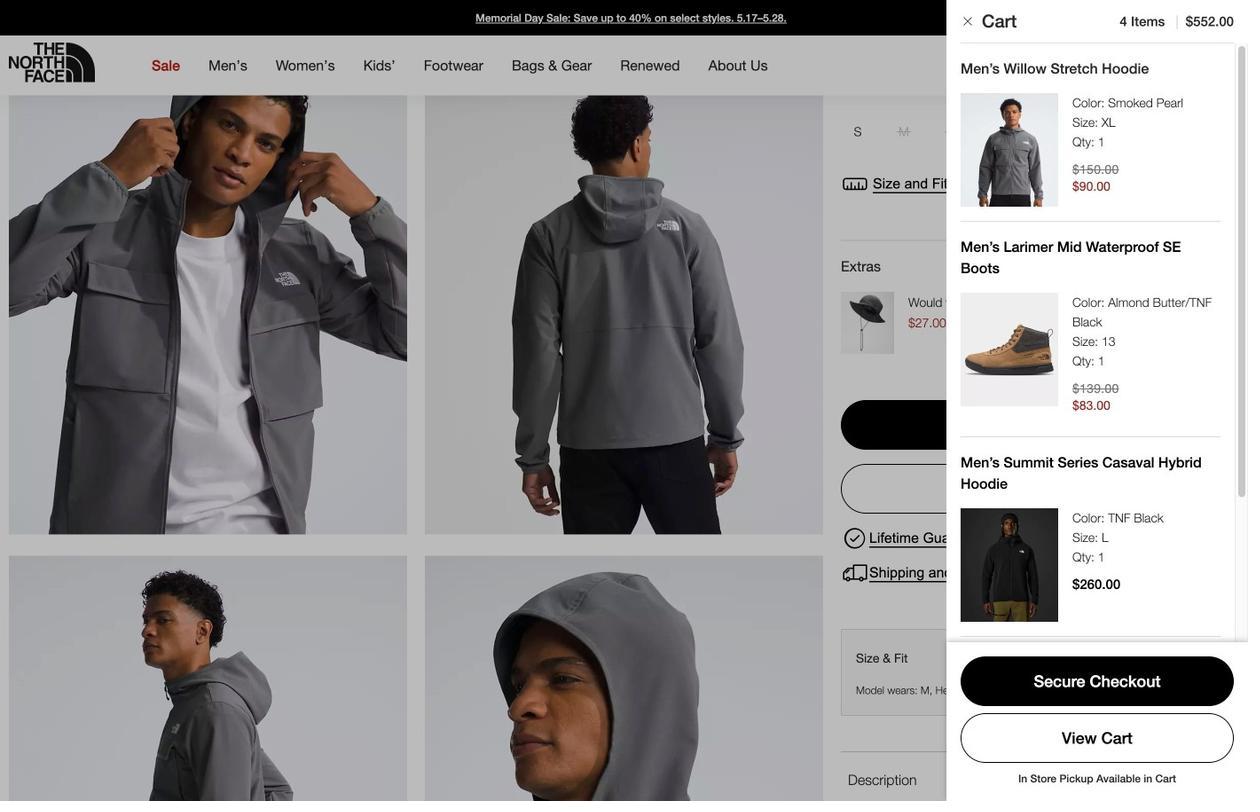 Task type: describe. For each thing, give the bounding box(es) containing it.
horizon breeze brimmer hat image
[[841, 292, 894, 354]]

Search search field
[[1004, 48, 1197, 83]]

Forest Olive radio
[[882, 3, 916, 37]]

close image
[[961, 14, 975, 28]]

men's willow stretch hoodie image
[[961, 93, 1058, 207]]

open full screen image
[[384, 27, 398, 41]]



Task type: locate. For each thing, give the bounding box(es) containing it.
search all image
[[1008, 55, 1029, 76]]

men's summit series casaval hybrid hoodie image
[[961, 508, 1058, 622]]

list box
[[841, 115, 1239, 148]]

the north face home page image
[[9, 43, 95, 83]]

smoked pearl image
[[927, 7, 952, 32]]

close image
[[1214, 14, 1237, 22]]

Smoked Pearl radio
[[923, 3, 956, 37]]

men's larimer mid waterproof se boots image
[[961, 293, 1058, 406]]

TNF Black radio
[[841, 3, 875, 37]]

color option group
[[841, 3, 1239, 44]]



Task type: vqa. For each thing, say whether or not it's contained in the screenshot.
left boysenberry/tnf black image
no



